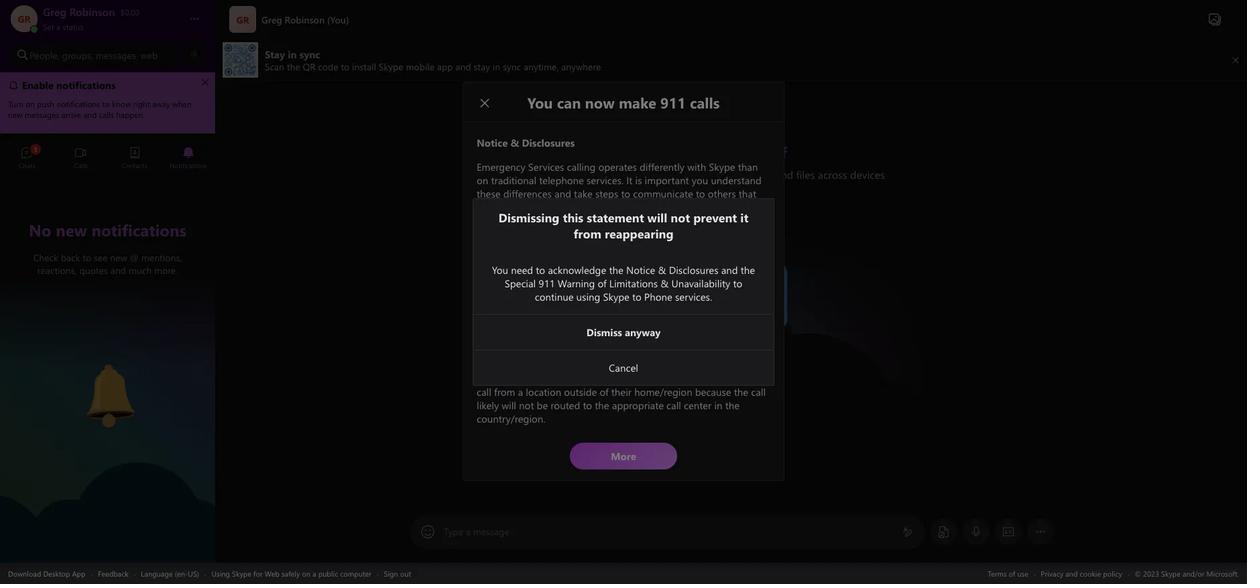 Task type: locate. For each thing, give the bounding box(es) containing it.
messages,
[[96, 49, 138, 61]]

type
[[444, 526, 463, 539]]

groups,
[[62, 49, 93, 61]]

download desktop app
[[8, 569, 86, 579]]

a right set
[[56, 21, 60, 32]]

bell
[[67, 359, 85, 373]]

download desktop app link
[[8, 569, 86, 579]]

public
[[318, 569, 338, 579]]

privacy and cookie policy link
[[1041, 569, 1123, 579]]

using skype for web safely on a public computer link
[[212, 569, 372, 579]]

sign
[[384, 569, 398, 579]]

2 vertical spatial a
[[313, 569, 316, 579]]

1 horizontal spatial a
[[313, 569, 316, 579]]

0 horizontal spatial a
[[56, 21, 60, 32]]

us)
[[188, 569, 199, 579]]

Type a message text field
[[445, 526, 892, 540]]

a for status
[[56, 21, 60, 32]]

privacy
[[1041, 569, 1064, 579]]

web
[[140, 49, 158, 61]]

a right type
[[466, 526, 471, 539]]

terms of use link
[[988, 569, 1029, 579]]

set
[[43, 21, 54, 32]]

a inside button
[[56, 21, 60, 32]]

feedback
[[98, 569, 129, 579]]

1 vertical spatial a
[[466, 526, 471, 539]]

a right the on
[[313, 569, 316, 579]]

cookie
[[1080, 569, 1101, 579]]

for
[[253, 569, 263, 579]]

desktop
[[43, 569, 70, 579]]

web
[[265, 569, 280, 579]]

a for message
[[466, 526, 471, 539]]

people, groups, messages, web
[[30, 49, 158, 61]]

on
[[302, 569, 311, 579]]

a
[[56, 21, 60, 32], [466, 526, 471, 539], [313, 569, 316, 579]]

out
[[400, 569, 411, 579]]

app
[[72, 569, 86, 579]]

0 vertical spatial a
[[56, 21, 60, 32]]

tab list
[[0, 141, 215, 178]]

computer
[[340, 569, 372, 579]]

2 horizontal spatial a
[[466, 526, 471, 539]]

terms
[[988, 569, 1007, 579]]

of
[[1009, 569, 1016, 579]]



Task type: vqa. For each thing, say whether or not it's contained in the screenshot.
cookie
yes



Task type: describe. For each thing, give the bounding box(es) containing it.
privacy and cookie policy
[[1041, 569, 1123, 579]]

safely
[[282, 569, 300, 579]]

and
[[1066, 569, 1078, 579]]

status
[[63, 21, 84, 32]]

feedback link
[[98, 569, 129, 579]]

sign out
[[384, 569, 411, 579]]

set a status
[[43, 21, 84, 32]]

skype
[[232, 569, 251, 579]]

type a message
[[444, 526, 509, 539]]

use
[[1018, 569, 1029, 579]]

language (en-us)
[[141, 569, 199, 579]]

using skype for web safely on a public computer
[[212, 569, 372, 579]]

people,
[[30, 49, 60, 61]]

download
[[8, 569, 41, 579]]

(en-
[[175, 569, 188, 579]]

people, groups, messages, web button
[[11, 43, 178, 67]]

policy
[[1103, 569, 1123, 579]]

sign out link
[[384, 569, 411, 579]]

language
[[141, 569, 173, 579]]

using
[[212, 569, 230, 579]]

set a status button
[[43, 19, 176, 32]]

terms of use
[[988, 569, 1029, 579]]

message
[[473, 526, 509, 539]]

language (en-us) link
[[141, 569, 199, 579]]



